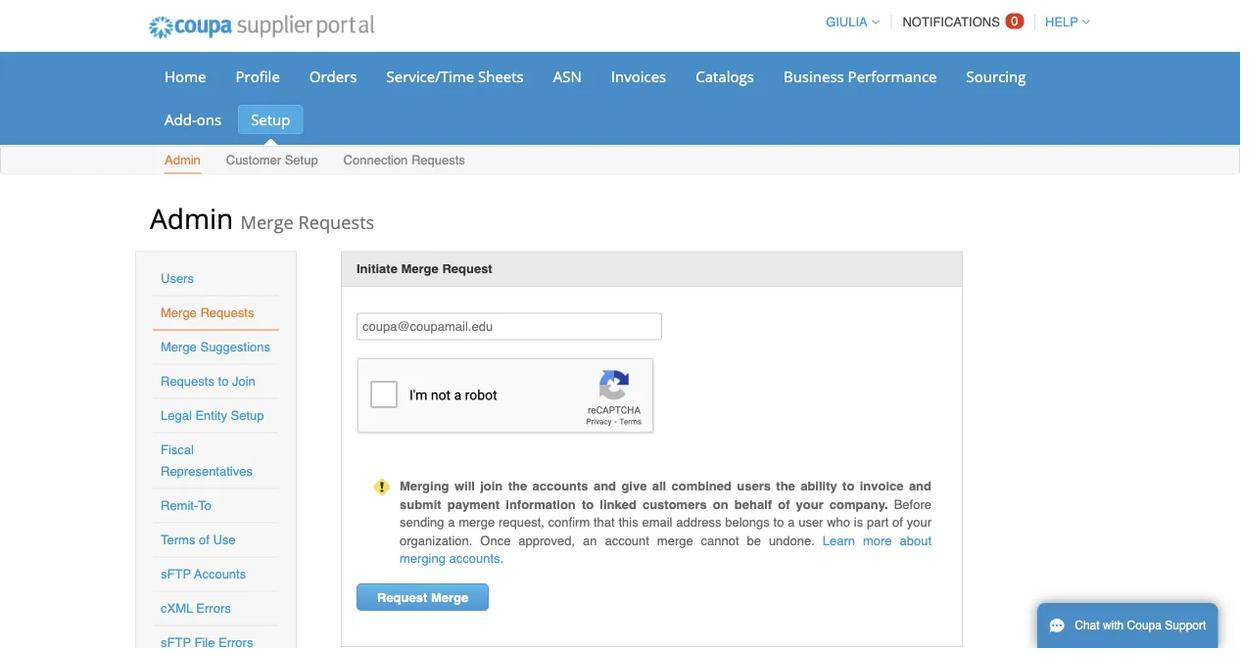 Task type: describe. For each thing, give the bounding box(es) containing it.
add-ons link
[[152, 105, 234, 134]]

combined
[[672, 479, 732, 494]]

connection
[[344, 153, 408, 168]]

chat with coupa support button
[[1038, 604, 1219, 649]]

fiscal representatives link
[[161, 443, 253, 479]]

1 the from the left
[[508, 479, 528, 494]]

customers
[[643, 497, 707, 512]]

invoice
[[860, 479, 904, 494]]

terms
[[161, 533, 195, 548]]

setup link
[[238, 105, 303, 134]]

representatives
[[161, 465, 253, 479]]

with
[[1104, 619, 1125, 633]]

ability
[[801, 479, 838, 494]]

request inside button
[[377, 591, 428, 606]]

join
[[480, 479, 503, 494]]

1 and from the left
[[594, 479, 617, 494]]

is
[[855, 516, 864, 530]]

all
[[653, 479, 667, 494]]

help link
[[1037, 15, 1091, 29]]

merge requests link
[[161, 306, 254, 321]]

request merge
[[377, 591, 469, 606]]

learn
[[823, 534, 856, 548]]

will
[[455, 479, 475, 494]]

initiate merge request
[[357, 262, 493, 276]]

2 vertical spatial of
[[199, 533, 210, 548]]

business performance link
[[771, 62, 950, 91]]

sending
[[400, 516, 445, 530]]

1 vertical spatial setup
[[285, 153, 318, 168]]

merge for admin
[[241, 210, 294, 234]]

profile link
[[223, 62, 293, 91]]

merge suggestions
[[161, 340, 271, 355]]

requests up suggestions
[[200, 306, 254, 321]]

entity
[[195, 409, 227, 423]]

service/time sheets link
[[374, 62, 537, 91]]

coupa supplier portal image
[[135, 3, 388, 52]]

suggestions
[[200, 340, 271, 355]]

this
[[619, 516, 639, 530]]

sourcing
[[967, 66, 1027, 86]]

fiscal representatives
[[161, 443, 253, 479]]

coupa@coupamail.edu text field
[[357, 313, 663, 341]]

fiscal
[[161, 443, 194, 458]]

accounts
[[533, 479, 589, 494]]

requests to join
[[161, 374, 256, 389]]

merge down the merge requests
[[161, 340, 197, 355]]

on
[[713, 497, 729, 512]]

performance
[[848, 66, 938, 86]]

giulia
[[826, 15, 868, 29]]

chat
[[1076, 619, 1100, 633]]

that
[[594, 516, 615, 530]]

admin for admin
[[165, 153, 201, 168]]

2 vertical spatial setup
[[231, 409, 264, 423]]

who
[[827, 516, 851, 530]]

notifications 0
[[903, 14, 1019, 29]]

sftp accounts link
[[161, 568, 246, 582]]

user
[[799, 516, 824, 530]]

invoices link
[[599, 62, 680, 91]]

coupa
[[1128, 619, 1163, 633]]

requests to join link
[[161, 374, 256, 389]]

2 a from the left
[[788, 516, 795, 530]]

terms of use
[[161, 533, 236, 548]]

home
[[165, 66, 206, 86]]

email
[[642, 516, 673, 530]]

account
[[605, 534, 650, 548]]

merge suggestions link
[[161, 340, 271, 355]]

0 horizontal spatial merge
[[459, 516, 495, 530]]

home link
[[152, 62, 219, 91]]

to left join
[[218, 374, 229, 389]]

users link
[[161, 272, 194, 286]]

connection requests link
[[343, 149, 466, 174]]

merge down the users link
[[161, 306, 197, 321]]

learn more about merging accounts.
[[400, 534, 932, 567]]

sheets
[[478, 66, 524, 86]]

1 vertical spatial merge
[[658, 534, 694, 548]]

users
[[161, 272, 194, 286]]

join
[[232, 374, 256, 389]]

accounts
[[194, 568, 246, 582]]

of inside before sending a merge request, confirm that this email address belongs to a user who is part of your organization. once approved, an account merge cannot be undone.
[[893, 516, 904, 530]]

legal
[[161, 409, 192, 423]]

belongs
[[726, 516, 770, 530]]

cxml errors link
[[161, 602, 231, 617]]

use
[[213, 533, 236, 548]]

before sending a merge request, confirm that this email address belongs to a user who is part of your organization. once approved, an account merge cannot be undone.
[[400, 497, 932, 548]]

notifications
[[903, 15, 1001, 29]]

remit-
[[161, 499, 198, 514]]



Task type: locate. For each thing, give the bounding box(es) containing it.
request,
[[499, 516, 545, 530]]

setup down join
[[231, 409, 264, 423]]

errors
[[196, 602, 231, 617]]

your up user
[[796, 497, 824, 512]]

learn more about merging accounts. link
[[400, 534, 932, 567]]

merge down payment on the left of page
[[459, 516, 495, 530]]

requests inside admin merge requests
[[298, 210, 375, 234]]

1 vertical spatial admin
[[150, 199, 233, 237]]

merging
[[400, 479, 449, 494]]

0 vertical spatial request
[[442, 262, 493, 276]]

linked
[[600, 497, 637, 512]]

requests
[[412, 153, 465, 168], [298, 210, 375, 234], [200, 306, 254, 321], [161, 374, 215, 389]]

1 horizontal spatial your
[[907, 516, 932, 530]]

and
[[594, 479, 617, 494], [910, 479, 932, 494]]

to inside before sending a merge request, confirm that this email address belongs to a user who is part of your organization. once approved, an account merge cannot be undone.
[[774, 516, 785, 530]]

sourcing link
[[954, 62, 1040, 91]]

chat with coupa support
[[1076, 619, 1207, 633]]

orders
[[310, 66, 357, 86]]

information
[[506, 497, 576, 512]]

of right behalf
[[778, 497, 791, 512]]

to up undone.
[[774, 516, 785, 530]]

navigation
[[818, 3, 1091, 41]]

merge down email
[[658, 534, 694, 548]]

and up before
[[910, 479, 932, 494]]

0 horizontal spatial request
[[377, 591, 428, 606]]

a up organization.
[[448, 516, 455, 530]]

setup up customer setup
[[251, 109, 291, 129]]

merge requests
[[161, 306, 254, 321]]

1 horizontal spatial a
[[788, 516, 795, 530]]

to up company.
[[843, 479, 855, 494]]

payment
[[448, 497, 500, 512]]

1 vertical spatial of
[[893, 516, 904, 530]]

asn link
[[541, 62, 595, 91]]

1 vertical spatial your
[[907, 516, 932, 530]]

0 horizontal spatial and
[[594, 479, 617, 494]]

catalogs link
[[683, 62, 767, 91]]

0
[[1012, 14, 1019, 28]]

an
[[583, 534, 597, 548]]

more
[[864, 534, 893, 548]]

customer setup
[[226, 153, 318, 168]]

0 vertical spatial merge
[[459, 516, 495, 530]]

address
[[677, 516, 722, 530]]

0 horizontal spatial your
[[796, 497, 824, 512]]

requests up "legal"
[[161, 374, 215, 389]]

users
[[737, 479, 771, 494]]

setup right customer
[[285, 153, 318, 168]]

0 vertical spatial of
[[778, 497, 791, 512]]

once
[[481, 534, 511, 548]]

service/time
[[387, 66, 475, 86]]

and up 'linked'
[[594, 479, 617, 494]]

to
[[198, 499, 212, 514]]

service/time sheets
[[387, 66, 524, 86]]

merging will join the accounts and give all combined users the ability to invoice and submit payment information to linked customers on behalf of your company.
[[400, 479, 932, 512]]

merge down accounts.
[[431, 591, 469, 606]]

your up about
[[907, 516, 932, 530]]

1 horizontal spatial merge
[[658, 534, 694, 548]]

merge inside admin merge requests
[[241, 210, 294, 234]]

admin link
[[164, 149, 202, 174]]

0 vertical spatial setup
[[251, 109, 291, 129]]

to up 'that'
[[582, 497, 594, 512]]

2 the from the left
[[777, 479, 796, 494]]

add-
[[165, 109, 197, 129]]

ons
[[197, 109, 222, 129]]

remit-to link
[[161, 499, 212, 514]]

a up undone.
[[788, 516, 795, 530]]

orders link
[[297, 62, 370, 91]]

0 vertical spatial your
[[796, 497, 824, 512]]

navigation containing notifications 0
[[818, 3, 1091, 41]]

giulia link
[[818, 15, 880, 29]]

cannot
[[701, 534, 740, 548]]

your inside before sending a merge request, confirm that this email address belongs to a user who is part of your organization. once approved, an account merge cannot be undone.
[[907, 516, 932, 530]]

connection requests
[[344, 153, 465, 168]]

remit-to
[[161, 499, 212, 514]]

merge for request
[[431, 591, 469, 606]]

requests up initiate
[[298, 210, 375, 234]]

terms of use link
[[161, 533, 236, 548]]

1 vertical spatial request
[[377, 591, 428, 606]]

merge inside button
[[431, 591, 469, 606]]

profile
[[236, 66, 280, 86]]

company.
[[830, 497, 889, 512]]

0 horizontal spatial the
[[508, 479, 528, 494]]

merge down customer setup link in the left top of the page
[[241, 210, 294, 234]]

0 horizontal spatial a
[[448, 516, 455, 530]]

merge for initiate
[[401, 262, 439, 276]]

help
[[1046, 15, 1079, 29]]

asn
[[554, 66, 582, 86]]

admin down add-
[[165, 153, 201, 168]]

request down merging
[[377, 591, 428, 606]]

be
[[747, 534, 762, 548]]

admin merge requests
[[150, 199, 375, 237]]

of right part
[[893, 516, 904, 530]]

1 horizontal spatial request
[[442, 262, 493, 276]]

requests inside connection requests link
[[412, 153, 465, 168]]

cxml errors
[[161, 602, 231, 617]]

sftp accounts
[[161, 568, 246, 582]]

legal entity setup
[[161, 409, 264, 423]]

2 and from the left
[[910, 479, 932, 494]]

merge right initiate
[[401, 262, 439, 276]]

0 vertical spatial admin
[[165, 153, 201, 168]]

initiate
[[357, 262, 398, 276]]

the right users
[[777, 479, 796, 494]]

2 horizontal spatial of
[[893, 516, 904, 530]]

sftp
[[161, 568, 191, 582]]

a
[[448, 516, 455, 530], [788, 516, 795, 530]]

admin for admin merge requests
[[150, 199, 233, 237]]

1 horizontal spatial the
[[777, 479, 796, 494]]

undone.
[[769, 534, 815, 548]]

of
[[778, 497, 791, 512], [893, 516, 904, 530], [199, 533, 210, 548]]

give
[[622, 479, 647, 494]]

request up coupa@coupamail.edu text box
[[442, 262, 493, 276]]

approved,
[[519, 534, 576, 548]]

request merge button
[[357, 584, 489, 612]]

catalogs
[[696, 66, 755, 86]]

your inside merging will join the accounts and give all combined users the ability to invoice and submit payment information to linked customers on behalf of your company.
[[796, 497, 824, 512]]

the
[[508, 479, 528, 494], [777, 479, 796, 494]]

0 horizontal spatial of
[[199, 533, 210, 548]]

admin
[[165, 153, 201, 168], [150, 199, 233, 237]]

before
[[895, 497, 932, 512]]

behalf
[[735, 497, 772, 512]]

confirm
[[549, 516, 590, 530]]

1 horizontal spatial of
[[778, 497, 791, 512]]

the right join
[[508, 479, 528, 494]]

of inside merging will join the accounts and give all combined users the ability to invoice and submit payment information to linked customers on behalf of your company.
[[778, 497, 791, 512]]

of left use
[[199, 533, 210, 548]]

1 horizontal spatial and
[[910, 479, 932, 494]]

1 a from the left
[[448, 516, 455, 530]]

part
[[867, 516, 889, 530]]

accounts.
[[450, 552, 504, 567]]

admin down admin link
[[150, 199, 233, 237]]

requests right connection
[[412, 153, 465, 168]]



Task type: vqa. For each thing, say whether or not it's contained in the screenshot.
Tim
no



